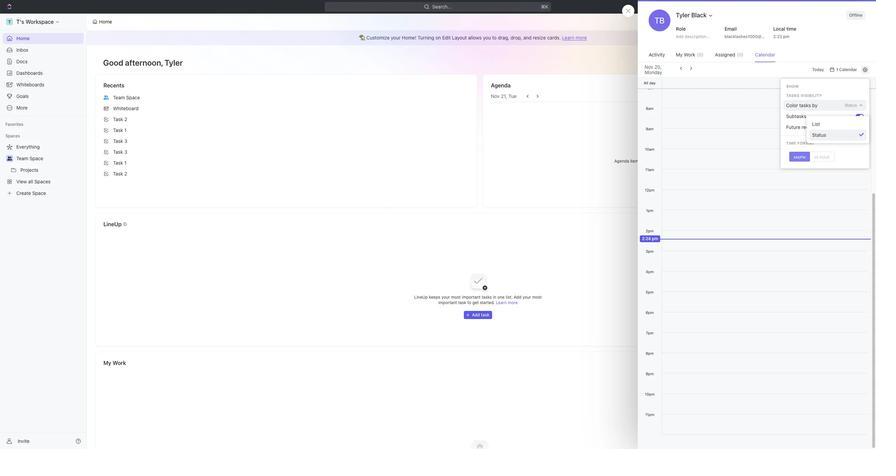 Task type: locate. For each thing, give the bounding box(es) containing it.
search...
[[432, 4, 452, 10]]

1 vertical spatial 2
[[124, 171, 127, 177]]

status inside button
[[812, 132, 826, 138]]

1 vertical spatial ‎task
[[113, 171, 123, 177]]

1 3 from the top
[[124, 138, 127, 144]]

1 up ‎task 2
[[124, 160, 127, 166]]

status up list button
[[845, 103, 857, 108]]

2 for ‎task 2
[[124, 171, 127, 177]]

1 horizontal spatial today button
[[832, 92, 849, 100]]

space
[[126, 95, 140, 100], [29, 156, 43, 161]]

learn more link right cards.
[[562, 35, 587, 41]]

team right user group icon
[[113, 95, 125, 100]]

0 horizontal spatial team space
[[16, 156, 43, 161]]

add inside role add description...
[[676, 34, 684, 39]]

3 down task 1
[[124, 138, 127, 144]]

task 1
[[113, 127, 127, 133]]

8pm
[[646, 351, 654, 356]]

0 vertical spatial lineup
[[103, 221, 122, 227]]

1 horizontal spatial status
[[845, 103, 857, 108]]

description...
[[685, 34, 710, 39]]

2 down whiteboard
[[124, 116, 127, 122]]

new
[[828, 4, 838, 10]]

1 2 from the top
[[124, 116, 127, 122]]

1 vertical spatial to
[[467, 300, 471, 305]]

1 horizontal spatial tasks
[[799, 102, 811, 108]]

0 vertical spatial tasks
[[799, 102, 811, 108]]

task down task 1
[[113, 138, 123, 144]]

tasks right list
[[823, 124, 835, 130]]

tasks inside lineup keeps your most important tasks in one list. add your most important task to get started.
[[482, 295, 492, 300]]

1 vertical spatial 1
[[124, 160, 127, 166]]

future
[[786, 124, 801, 130]]

2 vertical spatial tasks
[[482, 295, 492, 300]]

0 horizontal spatial lineup
[[103, 221, 122, 227]]

keeps
[[429, 295, 440, 300]]

agenda for agenda items from your calendars will show here.
[[614, 159, 629, 164]]

tb
[[655, 16, 665, 25]]

to left get
[[467, 300, 471, 305]]

2 2 from the top
[[124, 171, 127, 177]]

🏡
[[359, 35, 365, 41]]

email
[[725, 26, 737, 32]]

1 horizontal spatial team space
[[113, 95, 140, 100]]

space right user group image
[[29, 156, 43, 161]]

1 vertical spatial learn
[[496, 300, 507, 305]]

1 vertical spatial tasks
[[823, 124, 835, 130]]

2 vertical spatial add
[[514, 295, 522, 300]]

team space
[[113, 95, 140, 100], [16, 156, 43, 161]]

to right you
[[492, 35, 497, 41]]

8am
[[646, 106, 654, 111]]

1 horizontal spatial most
[[532, 295, 542, 300]]

most right list.
[[532, 295, 542, 300]]

0 vertical spatial to
[[492, 35, 497, 41]]

visibility
[[801, 93, 822, 98]]

1 vertical spatial task 3
[[113, 149, 127, 155]]

0 vertical spatial add
[[676, 34, 684, 39]]

tasks
[[799, 102, 811, 108], [823, 124, 835, 130], [482, 295, 492, 300]]

tasks up started.
[[482, 295, 492, 300]]

today up list button
[[835, 94, 847, 99]]

0 vertical spatial more
[[576, 35, 587, 41]]

subtasks button
[[784, 111, 856, 122]]

1 vertical spatial agenda
[[614, 159, 629, 164]]

0 horizontal spatial important
[[438, 300, 457, 305]]

agenda items from your calendars will show here.
[[614, 159, 711, 164]]

1 vertical spatial learn more link
[[496, 300, 518, 305]]

1pm
[[646, 208, 653, 213]]

1 vertical spatial today
[[835, 94, 847, 99]]

0 vertical spatial work
[[684, 52, 695, 58]]

your
[[391, 35, 401, 41], [652, 159, 660, 164], [442, 295, 450, 300], [523, 295, 531, 300]]

tasks
[[786, 93, 800, 98]]

important up get
[[462, 295, 481, 300]]

0 vertical spatial 1
[[124, 127, 127, 133]]

to
[[492, 35, 497, 41], [467, 300, 471, 305]]

drag,
[[498, 35, 509, 41]]

‎task inside '‎task 1' link
[[113, 160, 123, 166]]

subtasks
[[786, 113, 806, 119]]

2 down ‎task 1
[[124, 171, 127, 177]]

task 3 up ‎task 1
[[113, 149, 127, 155]]

day
[[649, 81, 656, 85]]

4 task from the top
[[113, 149, 123, 155]]

task 3 link
[[101, 136, 471, 147], [101, 147, 471, 158]]

list button
[[809, 119, 867, 130]]

1 vertical spatial add
[[651, 171, 659, 176]]

1 vertical spatial team
[[16, 156, 28, 161]]

0 horizontal spatial learn
[[496, 300, 507, 305]]

add inside the add calendar integrations button
[[651, 171, 659, 176]]

learn
[[562, 35, 574, 41], [496, 300, 507, 305]]

0 vertical spatial learn
[[562, 35, 574, 41]]

1 horizontal spatial space
[[126, 95, 140, 100]]

local
[[773, 26, 785, 32]]

offline
[[849, 13, 863, 18]]

goals
[[16, 93, 29, 99]]

2 1 from the top
[[124, 160, 127, 166]]

1 horizontal spatial work
[[684, 52, 695, 58]]

0 horizontal spatial more
[[508, 300, 518, 305]]

task 3 down task 1
[[113, 138, 127, 144]]

all day
[[644, 81, 656, 85]]

1 vertical spatial space
[[29, 156, 43, 161]]

1 horizontal spatial team space link
[[101, 92, 471, 103]]

0 vertical spatial 3
[[124, 138, 127, 144]]

2 horizontal spatial tasks
[[823, 124, 835, 130]]

docs link
[[3, 56, 84, 67]]

0 vertical spatial home
[[99, 19, 112, 25]]

🏡 customize your home! turning on edit layout allows you to drag, drop, and resize cards. learn more
[[359, 35, 587, 41]]

user group image
[[7, 157, 12, 161]]

and
[[523, 35, 532, 41]]

1 1 from the top
[[124, 127, 127, 133]]

1 vertical spatial my work
[[103, 360, 126, 366]]

task
[[113, 116, 123, 122], [113, 127, 123, 133], [113, 138, 123, 144], [113, 149, 123, 155]]

add right list.
[[514, 295, 522, 300]]

1
[[124, 127, 127, 133], [124, 160, 127, 166]]

manage
[[834, 19, 851, 25]]

task 3 link up '‎task 1' link
[[101, 136, 471, 147]]

0 horizontal spatial add
[[514, 295, 522, 300]]

1 horizontal spatial agenda
[[614, 159, 629, 164]]

3 task from the top
[[113, 138, 123, 144]]

‎task inside '‎task 2' link
[[113, 171, 123, 177]]

0 vertical spatial my
[[676, 52, 683, 58]]

email blacklashes1000@gmail.com
[[725, 26, 782, 39]]

add left calendar
[[651, 171, 659, 176]]

your right keeps
[[442, 295, 450, 300]]

2 task from the top
[[113, 127, 123, 133]]

‎task up ‎task 2
[[113, 160, 123, 166]]

1 horizontal spatial learn more link
[[562, 35, 587, 41]]

0 horizontal spatial my
[[103, 360, 111, 366]]

drop,
[[511, 35, 522, 41]]

3 up ‎task 1
[[124, 149, 127, 155]]

space up whiteboard
[[126, 95, 140, 100]]

1 vertical spatial more
[[508, 300, 518, 305]]

7pm
[[646, 331, 654, 335]]

0 vertical spatial status
[[845, 103, 857, 108]]

1 down task 2
[[124, 127, 127, 133]]

‎task down ‎task 1
[[113, 171, 123, 177]]

calendar
[[660, 171, 677, 176]]

1 horizontal spatial lineup
[[414, 295, 428, 300]]

started.
[[480, 300, 495, 305]]

future recurring tasks button
[[784, 122, 856, 133]]

learn more link down list.
[[496, 300, 518, 305]]

7am
[[646, 86, 654, 90]]

1 horizontal spatial more
[[576, 35, 587, 41]]

0 horizontal spatial space
[[29, 156, 43, 161]]

2 ‎task from the top
[[113, 171, 123, 177]]

today button up 'visibility'
[[810, 64, 827, 75]]

more down list.
[[508, 300, 518, 305]]

1 vertical spatial work
[[113, 360, 126, 366]]

0 vertical spatial team
[[113, 95, 125, 100]]

‎task 1
[[113, 160, 127, 166]]

task up task 1
[[113, 116, 123, 122]]

4pm
[[646, 270, 654, 274]]

0 horizontal spatial home
[[16, 35, 30, 41]]

cards
[[853, 19, 866, 25]]

role
[[676, 26, 686, 32]]

0 horizontal spatial status
[[812, 132, 826, 138]]

learn more
[[496, 300, 518, 305]]

team space link
[[101, 92, 471, 103], [16, 153, 82, 164]]

whiteboard link
[[101, 103, 471, 114]]

2 task 3 from the top
[[113, 149, 127, 155]]

today button up list button
[[832, 92, 849, 100]]

1 task 3 from the top
[[113, 138, 127, 144]]

upgrade link
[[783, 2, 815, 12]]

lineup
[[103, 221, 122, 227], [414, 295, 428, 300]]

‎task for ‎task 2
[[113, 171, 123, 177]]

1 vertical spatial team space
[[16, 156, 43, 161]]

0 horizontal spatial today
[[812, 67, 824, 72]]

most up task
[[451, 295, 461, 300]]

task 3 link up '‎task 2' link
[[101, 147, 471, 158]]

team space up whiteboard
[[113, 95, 140, 100]]

work
[[684, 52, 695, 58], [113, 360, 126, 366]]

learn down one
[[496, 300, 507, 305]]

my
[[676, 52, 683, 58], [103, 360, 111, 366]]

get
[[472, 300, 479, 305]]

24 hour
[[814, 155, 830, 159]]

more right cards.
[[576, 35, 587, 41]]

my work
[[676, 52, 695, 58], [103, 360, 126, 366]]

1 horizontal spatial home
[[99, 19, 112, 25]]

0 horizontal spatial most
[[451, 295, 461, 300]]

task up ‎task 1
[[113, 149, 123, 155]]

learn right cards.
[[562, 35, 574, 41]]

1 vertical spatial lineup
[[414, 295, 428, 300]]

add calendar integrations
[[651, 171, 702, 176]]

in
[[493, 295, 496, 300]]

0 vertical spatial ‎task
[[113, 160, 123, 166]]

0 horizontal spatial learn more link
[[496, 300, 518, 305]]

0 vertical spatial space
[[126, 95, 140, 100]]

1 horizontal spatial my work
[[676, 52, 695, 58]]

1 vertical spatial 3
[[124, 149, 127, 155]]

‎task for ‎task 1
[[113, 160, 123, 166]]

0 horizontal spatial work
[[113, 360, 126, 366]]

0 vertical spatial task 3
[[113, 138, 127, 144]]

0 horizontal spatial team space link
[[16, 153, 82, 164]]

0 horizontal spatial agenda
[[491, 82, 511, 89]]

1 vertical spatial home
[[16, 35, 30, 41]]

0 horizontal spatial team
[[16, 156, 28, 161]]

space inside sidebar "navigation"
[[29, 156, 43, 161]]

tasks left by
[[799, 102, 811, 108]]

2 3 from the top
[[124, 149, 127, 155]]

0 vertical spatial important
[[462, 295, 481, 300]]

0 horizontal spatial today button
[[810, 64, 827, 75]]

team space inside sidebar "navigation"
[[16, 156, 43, 161]]

0 vertical spatial today
[[812, 67, 824, 72]]

2 horizontal spatial add
[[676, 34, 684, 39]]

1 horizontal spatial add
[[651, 171, 659, 176]]

status down the recurring
[[812, 132, 826, 138]]

1 vertical spatial status
[[812, 132, 826, 138]]

show
[[689, 159, 699, 164]]

‎task
[[113, 160, 123, 166], [113, 171, 123, 177]]

lineup inside lineup keeps your most important tasks in one list. add your most important task to get started.
[[414, 295, 428, 300]]

3pm
[[646, 249, 654, 254]]

0 horizontal spatial to
[[467, 300, 471, 305]]

add down role
[[676, 34, 684, 39]]

0 vertical spatial 2
[[124, 116, 127, 122]]

one
[[498, 295, 505, 300]]

status button
[[809, 130, 867, 141]]

1 vertical spatial my
[[103, 360, 111, 366]]

agenda
[[491, 82, 511, 89], [614, 159, 629, 164]]

time
[[787, 26, 796, 32]]

team right user group image
[[16, 156, 28, 161]]

here.
[[700, 159, 710, 164]]

important down keeps
[[438, 300, 457, 305]]

2 task 3 link from the top
[[101, 147, 471, 158]]

today up 'visibility'
[[812, 67, 824, 72]]

task down task 2
[[113, 127, 123, 133]]

add
[[676, 34, 684, 39], [651, 171, 659, 176], [514, 295, 522, 300]]

on
[[436, 35, 441, 41]]

1 for task 1
[[124, 127, 127, 133]]

0 horizontal spatial my work
[[103, 360, 126, 366]]

0 horizontal spatial tasks
[[482, 295, 492, 300]]

team space right user group image
[[16, 156, 43, 161]]

task 3
[[113, 138, 127, 144], [113, 149, 127, 155]]

today
[[812, 67, 824, 72], [835, 94, 847, 99]]

1 ‎task from the top
[[113, 160, 123, 166]]

0 vertical spatial agenda
[[491, 82, 511, 89]]

0 vertical spatial learn more link
[[562, 35, 587, 41]]

0 vertical spatial team space link
[[101, 92, 471, 103]]



Task type: describe. For each thing, give the bounding box(es) containing it.
add inside lineup keeps your most important tasks in one list. add your most important task to get started.
[[514, 295, 522, 300]]

home!
[[402, 35, 416, 41]]

color
[[786, 102, 798, 108]]

format
[[798, 141, 815, 145]]

home link
[[3, 33, 84, 44]]

12pm
[[645, 188, 655, 192]]

blacklashes1000@gmail.com
[[725, 34, 782, 39]]

11pm
[[645, 413, 654, 417]]

time format
[[786, 141, 815, 145]]

add description... button
[[673, 33, 718, 41]]

‎task 1 link
[[101, 158, 471, 168]]

favorites
[[5, 122, 23, 127]]

hour
[[820, 155, 830, 159]]

1 vertical spatial important
[[438, 300, 457, 305]]

good afternoon, tyler
[[103, 58, 183, 67]]

1 vertical spatial team space link
[[16, 153, 82, 164]]

inbox link
[[3, 45, 84, 55]]

docs
[[16, 59, 28, 64]]

invite
[[18, 438, 30, 444]]

your left home!
[[391, 35, 401, 41]]

recurring
[[802, 124, 822, 130]]

role add description...
[[676, 26, 710, 39]]

sidebar navigation
[[0, 14, 87, 449]]

1 horizontal spatial learn
[[562, 35, 574, 41]]

your right list.
[[523, 295, 531, 300]]

lineup for lineup
[[103, 221, 122, 227]]

pm
[[783, 34, 790, 39]]

good
[[103, 58, 123, 67]]

0 vertical spatial team space
[[113, 95, 140, 100]]

user group image
[[103, 95, 109, 100]]

assigned
[[715, 52, 735, 58]]

task 2 link
[[101, 114, 471, 125]]

integrations
[[678, 171, 702, 176]]

activity
[[649, 52, 665, 58]]

show
[[786, 84, 799, 89]]

color tasks by
[[786, 102, 818, 108]]

all
[[644, 81, 648, 85]]

9pm
[[646, 372, 654, 376]]

favorites button
[[3, 121, 26, 129]]

dashboards link
[[3, 68, 84, 79]]

turning
[[418, 35, 434, 41]]

home inside sidebar "navigation"
[[16, 35, 30, 41]]

calendar
[[755, 52, 775, 58]]

list.
[[506, 295, 513, 300]]

1 vertical spatial today button
[[832, 92, 849, 100]]

whiteboards
[[16, 82, 44, 87]]

0 vertical spatial today button
[[810, 64, 827, 75]]

2:22
[[773, 34, 782, 39]]

task
[[458, 300, 466, 305]]

task 1 link
[[101, 125, 471, 136]]

layout
[[452, 35, 467, 41]]

2 most from the left
[[532, 295, 542, 300]]

1 task from the top
[[113, 116, 123, 122]]

new button
[[818, 1, 842, 12]]

allows
[[468, 35, 482, 41]]

1 horizontal spatial my
[[676, 52, 683, 58]]

9am
[[646, 127, 654, 131]]

2 for task 2
[[124, 116, 127, 122]]

cards.
[[547, 35, 561, 41]]

time
[[786, 141, 796, 145]]

spaces
[[5, 133, 20, 139]]

⌘k
[[541, 4, 549, 10]]

1 horizontal spatial important
[[462, 295, 481, 300]]

edit
[[442, 35, 451, 41]]

‎task 2 link
[[101, 168, 471, 179]]

will
[[681, 159, 688, 164]]

24
[[814, 155, 819, 159]]

inbox
[[16, 47, 28, 53]]

1 task 3 link from the top
[[101, 136, 471, 147]]

1 most from the left
[[451, 295, 461, 300]]

upgrade
[[793, 4, 812, 10]]

team inside sidebar "navigation"
[[16, 156, 28, 161]]

learn more link for 🏡 customize your home! turning on edit layout allows you to drag, drop, and resize cards.
[[562, 35, 587, 41]]

list
[[812, 121, 820, 127]]

learn more link for lineup keeps your most important tasks in one list. add your most important task to get started.
[[496, 300, 518, 305]]

your right from
[[652, 159, 660, 164]]

am/pm
[[794, 155, 806, 159]]

6pm
[[646, 310, 654, 315]]

5pm
[[646, 290, 654, 294]]

1 for ‎task 1
[[124, 160, 127, 166]]

tasks inside 'button'
[[823, 124, 835, 130]]

1 horizontal spatial today
[[835, 94, 847, 99]]

agenda for agenda
[[491, 82, 511, 89]]

1 horizontal spatial to
[[492, 35, 497, 41]]

11am
[[645, 167, 654, 172]]

afternoon,
[[125, 58, 163, 67]]

to inside lineup keeps your most important tasks in one list. add your most important task to get started.
[[467, 300, 471, 305]]

items
[[630, 159, 641, 164]]

manage cards
[[834, 19, 866, 25]]

add calendar integrations button
[[643, 170, 704, 178]]

from
[[642, 159, 651, 164]]

task 2
[[113, 116, 127, 122]]

lineup for lineup keeps your most important tasks in one list. add your most important task to get started.
[[414, 295, 428, 300]]

manage cards button
[[829, 16, 870, 27]]

1 horizontal spatial team
[[113, 95, 125, 100]]

2pm
[[646, 229, 654, 233]]

tyler
[[165, 58, 183, 67]]

0 vertical spatial my work
[[676, 52, 695, 58]]

recents
[[103, 82, 124, 89]]

‎task 2
[[113, 171, 127, 177]]



Task type: vqa. For each thing, say whether or not it's contained in the screenshot.
to within the LineUp keeps your most important tasks in one list. Add your most important task to get started.
yes



